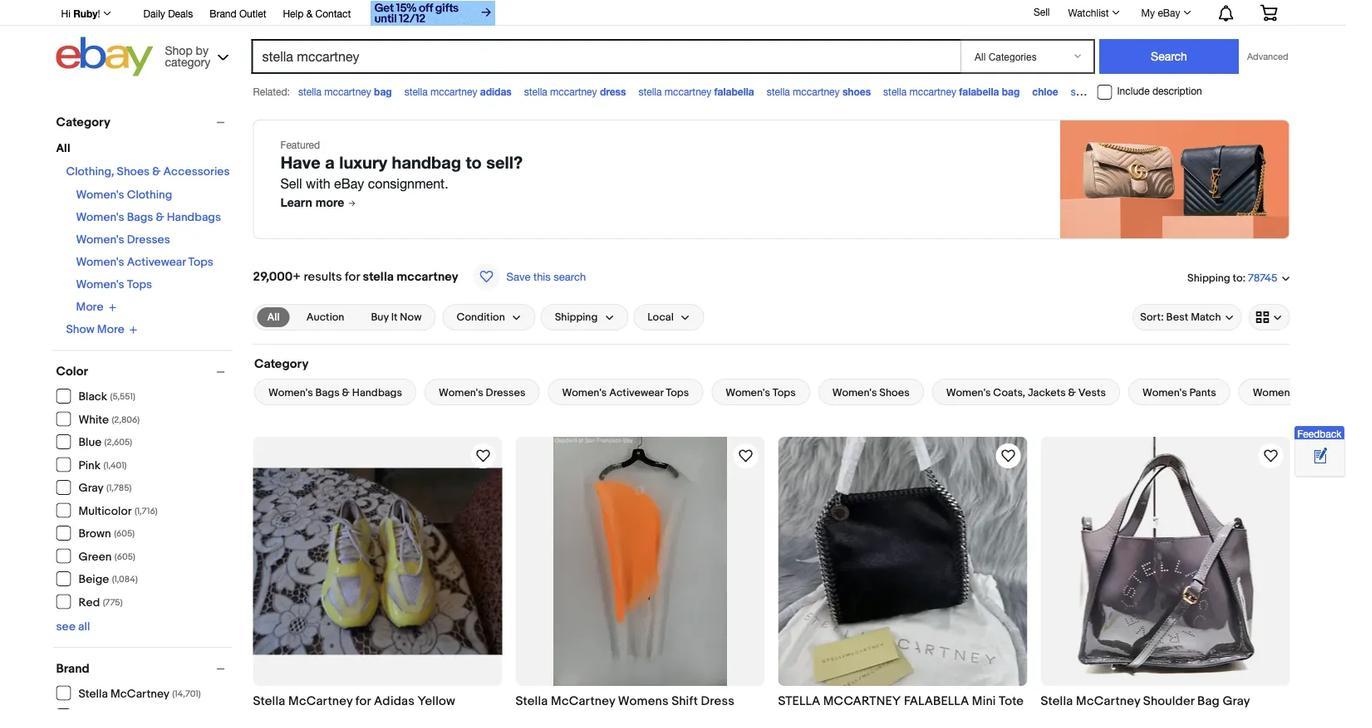 Task type: locate. For each thing, give the bounding box(es) containing it.
stella mccartney falabella mini tote heading
[[779, 695, 1026, 711]]

1 vertical spatial all
[[267, 311, 280, 324]]

(5,551)
[[110, 392, 135, 403]]

coats,
[[993, 387, 1026, 399]]

1 horizontal spatial shipping
[[1188, 272, 1231, 285]]

more down more button
[[97, 323, 124, 337]]

all link
[[257, 308, 290, 328]]

tops
[[188, 256, 214, 270], [127, 278, 152, 292], [666, 387, 689, 399], [773, 387, 796, 399]]

2 bag from the left
[[1002, 86, 1020, 97]]

women's activewear tops link down local
[[548, 379, 703, 406]]

stella inside stella mccartney womens shift dress
[[516, 695, 548, 710]]

stella for stella mccartney shoulder bag  gray
[[1041, 695, 1074, 710]]

All selected text field
[[267, 310, 280, 325]]

1 horizontal spatial bags
[[315, 387, 339, 399]]

0 horizontal spatial to
[[466, 153, 482, 173]]

women's shoes
[[832, 387, 910, 399]]

Search for anything text field
[[254, 41, 958, 72]]

(2,605)
[[104, 438, 132, 449]]

stella right 'stella mccartney bag'
[[405, 86, 428, 97]]

mccartney for shoulder
[[1077, 695, 1141, 710]]

stella mccartney for adidas yellow link
[[253, 693, 503, 711]]

women's tops link up more button
[[76, 278, 152, 292]]

0 vertical spatial women's activewear tops link
[[76, 256, 214, 270]]

0 vertical spatial women's tops link
[[76, 278, 152, 292]]

stella for stella mccartney shoes
[[767, 86, 790, 97]]

women's for women's clothing women's bags & handbags women's dresses women's activewear tops women's tops
[[76, 188, 124, 202]]

handbags down buy
[[352, 387, 402, 399]]

clothing
[[127, 188, 172, 202]]

your shopping cart image
[[1260, 4, 1279, 21]]

0 vertical spatial activewear
[[127, 256, 186, 270]]

stella mccartney falabella mini tote bag handbag 2way chain black 19cm x 18 x 3 image
[[779, 437, 1028, 687]]

0 horizontal spatial bags
[[127, 211, 153, 225]]

buy it now
[[371, 311, 422, 324]]

1 horizontal spatial to
[[1233, 272, 1243, 285]]

show more button
[[66, 323, 138, 337]]

women's pants
[[1143, 387, 1216, 399]]

(605) up "(1,084)"
[[115, 552, 135, 563]]

have a luxury handbag to sell? region
[[253, 120, 1291, 239]]

1 vertical spatial shoes
[[879, 387, 910, 399]]

condition
[[457, 311, 505, 324]]

bags down clothing on the left of page
[[127, 211, 153, 225]]

featured
[[281, 139, 320, 151]]

for left adidas
[[356, 695, 371, 710]]

1 vertical spatial category
[[254, 357, 308, 372]]

stella for stella mccartney adidas
[[405, 86, 428, 97]]

0 horizontal spatial shoes
[[117, 165, 150, 179]]

all down the 29,000
[[267, 311, 280, 324]]

see all
[[56, 620, 90, 634]]

save this search button
[[469, 263, 591, 291]]

0 vertical spatial bags
[[127, 211, 153, 225]]

stella mccartney falabella bag
[[884, 86, 1020, 97]]

mccartney left adidas
[[288, 695, 353, 710]]

1 horizontal spatial activewear
[[609, 387, 663, 399]]

by
[[196, 43, 209, 57]]

& inside women's clothing women's bags & handbags women's dresses women's activewear tops women's tops
[[156, 211, 164, 225]]

category down all selected text box
[[254, 357, 308, 372]]

women's dresses link
[[76, 233, 170, 247], [424, 379, 540, 406]]

falabella
[[715, 86, 755, 97], [960, 86, 1000, 97]]

1 vertical spatial for
[[356, 695, 371, 710]]

0 horizontal spatial sell
[[281, 176, 302, 192]]

stella right adidas
[[524, 86, 548, 97]]

1 vertical spatial ebay
[[334, 176, 364, 192]]

blue
[[79, 436, 102, 450]]

stella left shoes
[[767, 86, 790, 97]]

stella right chloe
[[1071, 86, 1095, 97]]

brand
[[210, 7, 237, 19], [56, 662, 90, 677]]

0 horizontal spatial gray
[[79, 482, 104, 496]]

0 horizontal spatial women's tops link
[[76, 278, 152, 292]]

women's activewear tops link up more button
[[76, 256, 214, 270]]

shoulder
[[1144, 695, 1195, 710]]

1 horizontal spatial bag
[[1002, 86, 1020, 97]]

mccartney left womens
[[551, 695, 616, 710]]

0 horizontal spatial women's bags & handbags link
[[76, 211, 221, 225]]

brand inside "account" navigation
[[210, 7, 237, 19]]

stella mccartney womens shift dress orange colorblock silk micro pleated sheer s image
[[554, 437, 727, 687]]

(605) down multicolor (1,716)
[[114, 529, 135, 540]]

to left sell?
[[466, 153, 482, 173]]

brand left outlet
[[210, 7, 237, 19]]

chloe link
[[1033, 86, 1059, 97]]

more up the show more
[[76, 301, 103, 315]]

sort:
[[1141, 311, 1165, 324]]

red (775)
[[79, 596, 123, 610]]

& right the help
[[306, 7, 313, 19]]

mccartney up now
[[397, 269, 459, 284]]

women's bags & handbags link inside have a luxury handbag to sell? main content
[[254, 379, 416, 406]]

bags inside women's clothing women's bags & handbags women's dresses women's activewear tops women's tops
[[127, 211, 153, 225]]

luxury
[[339, 153, 387, 173]]

1 vertical spatial brand
[[56, 662, 90, 677]]

women's tops link up watch stella mccartney womens shift dress orange colorblock silk micro pleated sheer s image
[[711, 379, 810, 406]]

ebay right 'my'
[[1158, 7, 1181, 18]]

& up clothing on the left of page
[[152, 165, 161, 179]]

1 vertical spatial shipping
[[555, 311, 598, 324]]

bag up luxury
[[374, 86, 392, 97]]

mccartney left adidas
[[431, 86, 478, 97]]

shop by category button
[[158, 37, 232, 73]]

1 vertical spatial bags
[[315, 387, 339, 399]]

1 vertical spatial gray
[[1223, 695, 1251, 710]]

0 vertical spatial handbags
[[167, 211, 221, 225]]

shipping to : 78745
[[1188, 272, 1278, 285]]

falabella down shop by category banner in the top of the page
[[715, 86, 755, 97]]

0 horizontal spatial handbags
[[167, 211, 221, 225]]

1 horizontal spatial shoes
[[879, 387, 910, 399]]

now
[[400, 311, 422, 324]]

bag left chloe
[[1002, 86, 1020, 97]]

mccartney inside stella mccartney shoulder bag  gray
[[1077, 695, 1141, 710]]

women's for women's activewear tops
[[562, 387, 607, 399]]

1 (605) from the top
[[114, 529, 135, 540]]

(14,701)
[[172, 689, 201, 700]]

shipping left :
[[1188, 272, 1231, 285]]

sell
[[1034, 6, 1050, 18], [281, 176, 302, 192]]

search
[[554, 270, 586, 283]]

stella mccartney for adidas yellow ultraboost speed running trainers sneakers 7 image
[[253, 468, 503, 656]]

0 vertical spatial gray
[[79, 482, 104, 496]]

stella inside stella mccartney shoulder bag  gray
[[1041, 695, 1074, 710]]

women's for women's coats, jackets & vests
[[946, 387, 991, 399]]

save
[[507, 270, 531, 283]]

sell left watchlist
[[1034, 6, 1050, 18]]

activewear down clothing on the left of page
[[127, 256, 186, 270]]

brand for brand outlet
[[210, 7, 237, 19]]

listing options selector. gallery view selected. image
[[1257, 311, 1283, 324]]

stella for stella mccartney
[[1071, 86, 1095, 97]]

None submit
[[1100, 39, 1240, 74]]

women's tops
[[726, 387, 796, 399]]

0 vertical spatial shipping
[[1188, 272, 1231, 285]]

0 vertical spatial sell
[[1034, 6, 1050, 18]]

mccartney down shop by category banner in the top of the page
[[665, 86, 712, 97]]

1 vertical spatial women's bags & handbags link
[[254, 379, 416, 406]]

sell up 'learn'
[[281, 176, 302, 192]]

bags down auction
[[315, 387, 339, 399]]

women's activewea link
[[1239, 379, 1347, 406]]

shipping
[[1188, 272, 1231, 285], [555, 311, 598, 324]]

deals
[[168, 7, 193, 19]]

1 horizontal spatial handbags
[[352, 387, 402, 399]]

shop
[[165, 43, 193, 57]]

stella mccartney shoulder bag  gray
[[1041, 695, 1251, 711]]

& left vests
[[1068, 387, 1076, 399]]

stella mccartney bag
[[298, 86, 392, 97]]

1 horizontal spatial women's dresses link
[[424, 379, 540, 406]]

stella up buy
[[363, 269, 394, 284]]

1 horizontal spatial all
[[267, 311, 280, 324]]

0 horizontal spatial ebay
[[334, 176, 364, 192]]

0 vertical spatial dresses
[[127, 233, 170, 247]]

stella
[[298, 86, 322, 97], [405, 86, 428, 97], [524, 86, 548, 97], [639, 86, 662, 97], [767, 86, 790, 97], [884, 86, 907, 97], [1071, 86, 1095, 97], [363, 269, 394, 284]]

have a luxury handbag to sell? main content
[[247, 106, 1347, 711]]

1 vertical spatial dresses
[[486, 387, 526, 399]]

mccartney inside stella mccartney for adidas yellow
[[288, 695, 353, 710]]

mccartney down brand dropdown button
[[111, 688, 170, 702]]

(605) inside green (605)
[[115, 552, 135, 563]]

falabella for stella mccartney falabella bag
[[960, 86, 1000, 97]]

0 vertical spatial all
[[56, 142, 70, 156]]

mccartney right shoes
[[910, 86, 957, 97]]

0 horizontal spatial women's dresses link
[[76, 233, 170, 247]]

women's dresses link up watch stella mccartney for adidas yellow ultraboost speed running trainers sneakers 7 icon
[[424, 379, 540, 406]]

0 vertical spatial women's dresses link
[[76, 233, 170, 247]]

dresses inside have a luxury handbag to sell? main content
[[486, 387, 526, 399]]

gray
[[79, 482, 104, 496], [1223, 695, 1251, 710]]

stella mccartney for adidas yellow
[[253, 695, 456, 711]]

1 vertical spatial handbags
[[352, 387, 402, 399]]

women's bags & handbags
[[268, 387, 402, 399]]

1 horizontal spatial dresses
[[486, 387, 526, 399]]

29,000 + results for stella mccartney
[[253, 269, 459, 284]]

activewear down local
[[609, 387, 663, 399]]

falabella for stella mccartney falabella
[[715, 86, 755, 97]]

sell inside featured have a luxury handbag to sell? sell with ebay consignment. learn more
[[281, 176, 302, 192]]

stella for stella mccartney bag
[[298, 86, 322, 97]]

1 vertical spatial women's dresses link
[[424, 379, 540, 406]]

1 horizontal spatial sell
[[1034, 6, 1050, 18]]

mccartney left shoes
[[793, 86, 840, 97]]

dresses up watch stella mccartney for adidas yellow ultraboost speed running trainers sneakers 7 icon
[[486, 387, 526, 399]]

daily deals link
[[144, 5, 193, 23]]

watch stella mccartney falabella mini tote bag handbag 2way chain black 19cm x 18 x 3 image
[[999, 446, 1019, 466]]

29,000
[[253, 269, 293, 284]]

stella inside stella mccartney for adidas yellow
[[253, 695, 286, 710]]

mccartney for stella mccartney adidas
[[431, 86, 478, 97]]

1 falabella from the left
[[715, 86, 755, 97]]

0 horizontal spatial bag
[[374, 86, 392, 97]]

1 vertical spatial women's tops link
[[711, 379, 810, 406]]

red
[[79, 596, 100, 610]]

78745
[[1249, 272, 1278, 285]]

1 vertical spatial more
[[97, 323, 124, 337]]

bag
[[374, 86, 392, 97], [1002, 86, 1020, 97]]

women's
[[76, 188, 124, 202], [76, 211, 124, 225], [76, 233, 124, 247], [76, 256, 124, 270], [76, 278, 124, 292], [268, 387, 313, 399], [439, 387, 483, 399], [562, 387, 607, 399], [726, 387, 770, 399], [832, 387, 877, 399], [946, 387, 991, 399], [1143, 387, 1187, 399], [1253, 387, 1298, 399]]

brown
[[79, 528, 111, 542]]

a
[[325, 153, 335, 173]]

shipping inside the shipping to : 78745
[[1188, 272, 1231, 285]]

women's dresses link down women's clothing link
[[76, 233, 170, 247]]

all up clothing,
[[56, 142, 70, 156]]

ruby
[[73, 7, 98, 19]]

0 vertical spatial shoes
[[117, 165, 150, 179]]

women's activewear tops link
[[76, 256, 214, 270], [548, 379, 703, 406]]

shipping down search
[[555, 311, 598, 324]]

mccartney
[[324, 86, 371, 97], [431, 86, 478, 97], [550, 86, 597, 97], [665, 86, 712, 97], [793, 86, 840, 97], [910, 86, 957, 97], [1097, 86, 1144, 97], [397, 269, 459, 284]]

stella right related:
[[298, 86, 322, 97]]

mccartney inside stella mccartney womens shift dress
[[551, 695, 616, 710]]

women's bags & handbags link down clothing on the left of page
[[76, 211, 221, 225]]

(605) inside the brown (605)
[[114, 529, 135, 540]]

mccartney left shoulder
[[1077, 695, 1141, 710]]

1 vertical spatial to
[[1233, 272, 1243, 285]]

1 vertical spatial women's activewear tops link
[[548, 379, 703, 406]]

& inside 'help & contact' 'link'
[[306, 7, 313, 19]]

local
[[648, 311, 674, 324]]

1 horizontal spatial women's activewear tops link
[[548, 379, 703, 406]]

0 horizontal spatial activewear
[[127, 256, 186, 270]]

more button
[[76, 301, 117, 315]]

stella for stella mccartney dress
[[524, 86, 548, 97]]

1 vertical spatial sell
[[281, 176, 302, 192]]

handbags down accessories
[[167, 211, 221, 225]]

gray right bag
[[1223, 695, 1251, 710]]

brand down see all
[[56, 662, 90, 677]]

mccartney up luxury
[[324, 86, 371, 97]]

stella right shoes
[[884, 86, 907, 97]]

ebay down luxury
[[334, 176, 364, 192]]

2 falabella from the left
[[960, 86, 1000, 97]]

all
[[78, 620, 90, 634]]

to left 78745
[[1233, 272, 1243, 285]]

stella
[[79, 688, 108, 702], [253, 695, 286, 710], [516, 695, 548, 710], [1041, 695, 1074, 710]]

1 horizontal spatial category
[[254, 357, 308, 372]]

0 horizontal spatial shipping
[[555, 311, 598, 324]]

stella right dress
[[639, 86, 662, 97]]

black (5,551)
[[79, 390, 135, 404]]

1 horizontal spatial women's bags & handbags link
[[254, 379, 416, 406]]

mccartney left description
[[1097, 86, 1144, 97]]

gray down pink
[[79, 482, 104, 496]]

(605) for green
[[115, 552, 135, 563]]

0 vertical spatial category
[[56, 115, 110, 130]]

0 vertical spatial brand
[[210, 7, 237, 19]]

category up clothing,
[[56, 115, 110, 130]]

falabella left chloe
[[960, 86, 1000, 97]]

shift
[[672, 695, 698, 710]]

0 vertical spatial ebay
[[1158, 7, 1181, 18]]

mccartney for stella mccartney shoes
[[793, 86, 840, 97]]

0 horizontal spatial dresses
[[127, 233, 170, 247]]

1 horizontal spatial brand
[[210, 7, 237, 19]]

& down clothing on the left of page
[[156, 211, 164, 225]]

2 (605) from the top
[[115, 552, 135, 563]]

0 vertical spatial (605)
[[114, 529, 135, 540]]

activewear
[[127, 256, 186, 270], [609, 387, 663, 399]]

0 horizontal spatial falabella
[[715, 86, 755, 97]]

0 vertical spatial to
[[466, 153, 482, 173]]

tote
[[999, 695, 1024, 710]]

shop by category banner
[[52, 0, 1291, 81]]

gray inside stella mccartney shoulder bag  gray
[[1223, 695, 1251, 710]]

dresses inside women's clothing women's bags & handbags women's dresses women's activewear tops women's tops
[[127, 233, 170, 247]]

color button
[[56, 365, 232, 380]]

women's bags & handbags link down auction
[[254, 379, 416, 406]]

mccartney left dress
[[550, 86, 597, 97]]

1 vertical spatial (605)
[[115, 552, 135, 563]]

shoes for clothing,
[[117, 165, 150, 179]]

condition button
[[443, 304, 536, 331]]

women's for women's activewea
[[1253, 387, 1298, 399]]

shoes
[[843, 86, 871, 97]]

1 horizontal spatial ebay
[[1158, 7, 1181, 18]]

dresses down clothing on the left of page
[[127, 233, 170, 247]]

mccartney for stella mccartney
[[1097, 86, 1144, 97]]

women's pants link
[[1129, 379, 1231, 406]]

0 horizontal spatial brand
[[56, 662, 90, 677]]

shoes inside have a luxury handbag to sell? main content
[[879, 387, 910, 399]]

category button
[[56, 115, 232, 130]]

activewear inside women's clothing women's bags & handbags women's dresses women's activewear tops women's tops
[[127, 256, 186, 270]]

1 horizontal spatial gray
[[1223, 695, 1251, 710]]

for right results
[[345, 269, 360, 284]]

1 horizontal spatial falabella
[[960, 86, 1000, 97]]

shipping inside the shipping dropdown button
[[555, 311, 598, 324]]

1 vertical spatial activewear
[[609, 387, 663, 399]]



Task type: vqa. For each thing, say whether or not it's contained in the screenshot.
Oyster
no



Task type: describe. For each thing, give the bounding box(es) containing it.
multicolor
[[79, 505, 132, 519]]

green (605)
[[79, 550, 135, 565]]

0 vertical spatial women's bags & handbags link
[[76, 211, 221, 225]]

stella mccartney shoulder bag  gray enamel 427914 image
[[1041, 437, 1291, 687]]

clothing,
[[66, 165, 114, 179]]

mccartney inside have a luxury handbag to sell? main content
[[397, 269, 459, 284]]

activewea
[[1300, 387, 1347, 399]]

(2,806)
[[112, 415, 140, 426]]

1 horizontal spatial women's tops link
[[711, 379, 810, 406]]

show more
[[66, 323, 124, 337]]

with
[[306, 176, 331, 192]]

(1,716)
[[135, 506, 158, 517]]

consignment.
[[368, 176, 449, 192]]

+
[[293, 269, 301, 284]]

handbags inside women's clothing women's bags & handbags women's dresses women's activewear tops women's tops
[[167, 211, 221, 225]]

results
[[304, 269, 342, 284]]

women's clothing women's bags & handbags women's dresses women's activewear tops women's tops
[[76, 188, 221, 292]]

women's for women's tops
[[726, 387, 770, 399]]

account navigation
[[52, 0, 1291, 28]]

save this search
[[507, 270, 586, 283]]

stella mccartney for adidas yellow heading
[[253, 695, 463, 711]]

stella mccartney shoes
[[767, 86, 871, 97]]

auction
[[307, 311, 345, 324]]

sort: best match
[[1141, 311, 1222, 324]]

(1,785)
[[107, 483, 132, 494]]

watchlist
[[1069, 7, 1110, 18]]

sell inside "account" navigation
[[1034, 6, 1050, 18]]

(1,401)
[[103, 461, 127, 471]]

beige (1,084)
[[79, 573, 138, 587]]

category inside have a luxury handbag to sell? main content
[[254, 357, 308, 372]]

stella mccartney shoulder bag  gray link
[[1041, 693, 1291, 711]]

stella mccartney
[[1071, 86, 1147, 97]]

include description
[[1118, 85, 1203, 97]]

ebay inside featured have a luxury handbag to sell? sell with ebay consignment. learn more
[[334, 176, 364, 192]]

bags inside have a luxury handbag to sell? main content
[[315, 387, 339, 399]]

hi
[[61, 7, 71, 19]]

handbag
[[392, 153, 461, 173]]

handbags inside have a luxury handbag to sell? main content
[[352, 387, 402, 399]]

advanced
[[1248, 51, 1289, 62]]

bag
[[1198, 695, 1220, 710]]

stella
[[779, 695, 821, 710]]

none submit inside shop by category banner
[[1100, 39, 1240, 74]]

(605) for brown
[[114, 529, 135, 540]]

women's coats, jackets & vests
[[946, 387, 1106, 399]]

show
[[66, 323, 95, 337]]

mccartney for stella mccartney falabella
[[665, 86, 712, 97]]

0 vertical spatial for
[[345, 269, 360, 284]]

women's activewea
[[1253, 387, 1347, 399]]

daily
[[144, 7, 165, 19]]

sell link
[[1027, 6, 1058, 18]]

ebay inside "account" navigation
[[1158, 7, 1181, 18]]

description
[[1153, 85, 1203, 97]]

my ebay
[[1142, 7, 1181, 18]]

help & contact link
[[283, 5, 351, 23]]

brand for brand
[[56, 662, 90, 677]]

women's for women's dresses
[[439, 387, 483, 399]]

adidas
[[480, 86, 512, 97]]

vests
[[1079, 387, 1106, 399]]

feedback
[[1298, 428, 1342, 440]]

mccartney for womens
[[551, 695, 616, 710]]

women's coats, jackets & vests link
[[932, 379, 1120, 406]]

pants
[[1190, 387, 1216, 399]]

this
[[534, 270, 551, 283]]

stella for stella mccartney for adidas yellow
[[253, 695, 286, 710]]

0 horizontal spatial all
[[56, 142, 70, 156]]

stella mccartney falabella mini tote link
[[779, 693, 1028, 711]]

!
[[98, 7, 100, 19]]

adidas
[[374, 695, 415, 710]]

stella for stella mccartney womens shift dress
[[516, 695, 548, 710]]

clothing, shoes & accessories link
[[66, 165, 230, 179]]

stella mccartney falabella
[[639, 86, 755, 97]]

to inside featured have a luxury handbag to sell? sell with ebay consignment. learn more
[[466, 153, 482, 173]]

stella for stella mccartney (14,701)
[[79, 688, 108, 702]]

women's for women's pants
[[1143, 387, 1187, 399]]

beige
[[79, 573, 109, 587]]

gray (1,785)
[[79, 482, 132, 496]]

help & contact
[[283, 7, 351, 19]]

mccartney for stella mccartney falabella bag
[[910, 86, 957, 97]]

mini
[[973, 695, 996, 710]]

stella mccartney womens shift dress heading
[[516, 695, 743, 711]]

shipping for shipping to : 78745
[[1188, 272, 1231, 285]]

stella mccartney falabella mini tote
[[779, 695, 1026, 711]]

stella mccartney (14,701)
[[79, 688, 201, 702]]

featured have a luxury handbag to sell? sell with ebay consignment. learn more
[[281, 139, 523, 210]]

stella inside have a luxury handbag to sell? main content
[[363, 269, 394, 284]]

mccartney for stella mccartney dress
[[550, 86, 597, 97]]

0 horizontal spatial category
[[56, 115, 110, 130]]

blue (2,605)
[[79, 436, 132, 450]]

watch stella mccartney for adidas yellow ultraboost speed running trainers sneakers 7 image
[[473, 446, 493, 466]]

auction link
[[297, 308, 355, 328]]

see all button
[[56, 620, 90, 634]]

watchlist link
[[1060, 2, 1128, 22]]

white
[[79, 413, 109, 427]]

for inside stella mccartney for adidas yellow
[[356, 695, 371, 710]]

sort: best match button
[[1133, 304, 1243, 331]]

1 bag from the left
[[374, 86, 392, 97]]

0 vertical spatial more
[[76, 301, 103, 315]]

all inside have a luxury handbag to sell? main content
[[267, 311, 280, 324]]

my ebay link
[[1133, 2, 1199, 22]]

0 horizontal spatial women's activewear tops link
[[76, 256, 214, 270]]

stella for stella mccartney falabella
[[639, 86, 662, 97]]

(1,084)
[[112, 575, 138, 586]]

get an extra 15% off image
[[371, 1, 496, 26]]

dress
[[701, 695, 735, 710]]

women's clothing link
[[76, 188, 172, 202]]

learn
[[281, 196, 312, 210]]

women's dresses
[[439, 387, 526, 399]]

stella mccartney shoulder bag  gray heading
[[1041, 695, 1251, 711]]

& inside women's coats, jackets & vests link
[[1068, 387, 1076, 399]]

women's activewear tops
[[562, 387, 689, 399]]

related:
[[253, 86, 290, 97]]

buy it now link
[[361, 308, 432, 328]]

yellow
[[418, 695, 456, 710]]

color
[[56, 365, 88, 380]]

mccartney
[[824, 695, 902, 710]]

brand outlet
[[210, 7, 266, 19]]

women's for women's shoes
[[832, 387, 877, 399]]

& down auction
[[342, 387, 350, 399]]

mccartney for stella mccartney bag
[[324, 86, 371, 97]]

watch stella mccartney womens shift dress orange colorblock silk micro pleated sheer s image
[[736, 446, 756, 466]]

hi ruby !
[[61, 7, 100, 19]]

stella mccartney womens shift dress link
[[516, 693, 765, 711]]

mccartney for (14,701)
[[111, 688, 170, 702]]

falabella
[[904, 695, 970, 710]]

see
[[56, 620, 76, 634]]

brand button
[[56, 662, 232, 677]]

(775)
[[103, 598, 123, 609]]

daily deals
[[144, 7, 193, 19]]

shipping for shipping
[[555, 311, 598, 324]]

shoes for women's
[[879, 387, 910, 399]]

shop by category
[[165, 43, 211, 69]]

brown (605)
[[79, 528, 135, 542]]

activewear inside have a luxury handbag to sell? main content
[[609, 387, 663, 399]]

stella for stella mccartney falabella bag
[[884, 86, 907, 97]]

women's for women's bags & handbags
[[268, 387, 313, 399]]

watch stella mccartney shoulder bag  gray enamel 427914 image
[[1262, 446, 1282, 466]]

multicolor (1,716)
[[79, 505, 158, 519]]

mccartney for for
[[288, 695, 353, 710]]

outlet
[[239, 7, 266, 19]]

to inside the shipping to : 78745
[[1233, 272, 1243, 285]]



